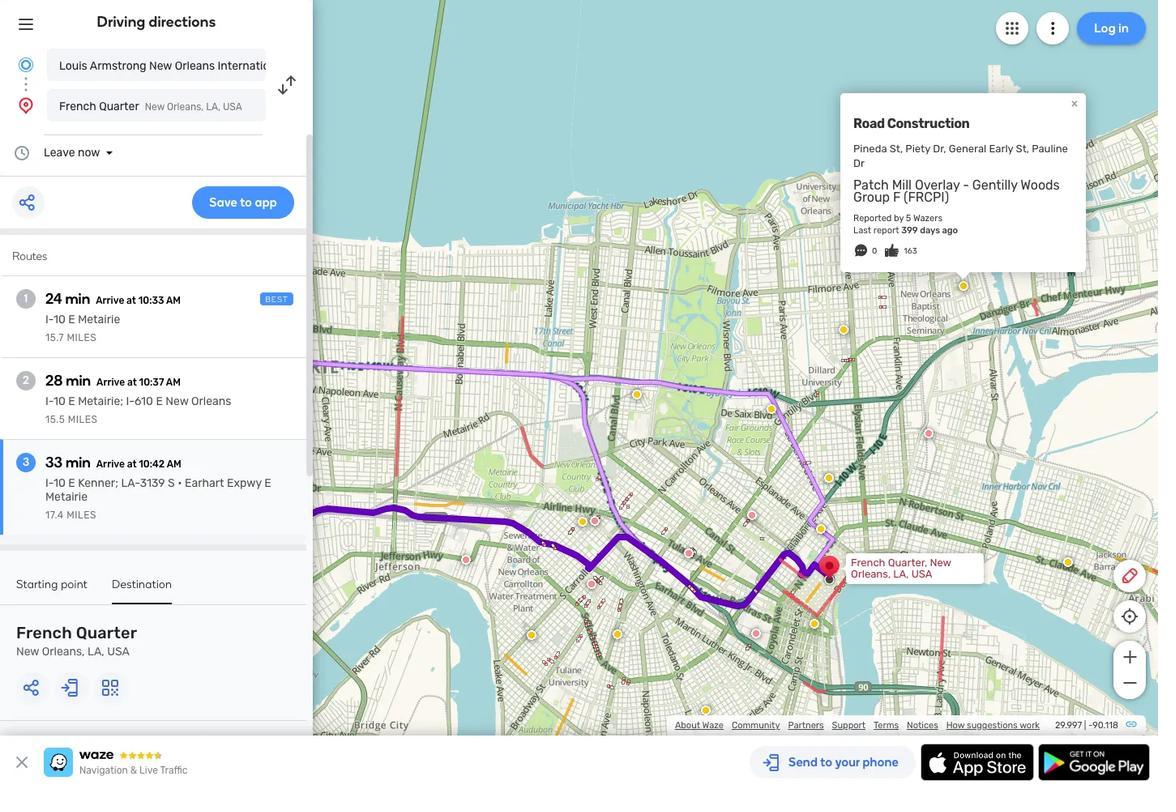 Task type: vqa. For each thing, say whether or not it's contained in the screenshot.
(212) 226-6378 link
no



Task type: describe. For each thing, give the bounding box(es) containing it.
2 st, from the left
[[1016, 142, 1030, 155]]

la, inside french quarter, new orleans, la, usa
[[894, 568, 909, 580]]

10 for 28
[[53, 395, 66, 409]]

current location image
[[16, 55, 36, 75]]

399
[[902, 225, 918, 236]]

1 vertical spatial -
[[1089, 721, 1093, 731]]

min for 28 min
[[66, 372, 91, 390]]

10:37
[[139, 377, 164, 388]]

17.4
[[45, 510, 64, 521]]

navigation & live traffic
[[79, 765, 188, 777]]

zoom in image
[[1120, 648, 1140, 667]]

0 vertical spatial quarter
[[99, 100, 139, 114]]

reported
[[854, 213, 892, 224]]

quarter,
[[888, 557, 928, 569]]

33 min arrive at 10:42 am
[[45, 454, 181, 472]]

community link
[[732, 721, 780, 731]]

at for 33 min
[[127, 459, 137, 470]]

e for 33 min
[[68, 477, 75, 490]]

review summary
[[16, 734, 106, 747]]

usa inside french quarter, new orleans, la, usa
[[912, 568, 933, 580]]

am for 33 min
[[167, 459, 181, 470]]

10 for 33
[[53, 477, 66, 490]]

directions
[[149, 13, 216, 31]]

orleans inside i-10 e metairie; i-610 e new orleans 15.5 miles
[[191, 395, 231, 409]]

french quarter, new orleans, la, usa
[[851, 557, 952, 580]]

×
[[1071, 95, 1079, 111]]

louis armstrong new orleans international airport button
[[47, 49, 325, 81]]

traffic
[[160, 765, 188, 777]]

how suggestions work link
[[947, 721, 1040, 731]]

starting
[[16, 578, 58, 592]]

leave
[[44, 146, 75, 160]]

&
[[130, 765, 137, 777]]

general
[[949, 142, 987, 155]]

by
[[894, 213, 904, 224]]

new down starting point button
[[16, 645, 39, 659]]

10:33
[[138, 295, 164, 306]]

location image
[[16, 96, 36, 115]]

road
[[854, 116, 885, 131]]

piety
[[906, 142, 931, 155]]

i-10 e metairie 15.7 miles
[[45, 313, 120, 344]]

clock image
[[12, 143, 32, 163]]

0 horizontal spatial road closed image
[[587, 580, 597, 589]]

pauline
[[1032, 142, 1068, 155]]

louis armstrong new orleans international airport
[[59, 59, 325, 73]]

earhart
[[185, 477, 224, 490]]

last
[[854, 225, 872, 236]]

wazers
[[914, 213, 943, 224]]

pineda
[[854, 142, 887, 155]]

e for 28 min
[[68, 395, 75, 409]]

0
[[872, 246, 877, 256]]

armstrong
[[90, 59, 146, 73]]

destination
[[112, 578, 172, 592]]

navigation
[[79, 765, 128, 777]]

early
[[989, 142, 1014, 155]]

support
[[832, 721, 866, 731]]

163
[[904, 246, 917, 256]]

(frcpi)
[[904, 190, 949, 205]]

min for 33 min
[[66, 454, 91, 472]]

suggestions
[[967, 721, 1018, 731]]

how
[[947, 721, 965, 731]]

dr
[[854, 157, 865, 169]]

la-
[[121, 477, 140, 490]]

24 min arrive at 10:33 am
[[45, 290, 181, 308]]

partners
[[788, 721, 824, 731]]

1 vertical spatial quarter
[[76, 623, 137, 643]]

louis
[[59, 59, 87, 73]]

new inside louis armstrong new orleans international airport button
[[149, 59, 172, 73]]

international
[[218, 59, 285, 73]]

work
[[1020, 721, 1040, 731]]

28 min arrive at 10:37 am
[[45, 372, 181, 390]]

community
[[732, 721, 780, 731]]

0 vertical spatial french
[[59, 100, 96, 114]]

metairie;
[[78, 395, 123, 409]]

s
[[168, 477, 175, 490]]

orleans, inside french quarter, new orleans, la, usa
[[851, 568, 891, 580]]

pencil image
[[1120, 567, 1140, 586]]

leave now
[[44, 146, 100, 160]]

i-10 e kenner; la-3139 s • earhart expwy e metairie 17.4 miles
[[45, 477, 271, 521]]

ago
[[942, 225, 958, 236]]

gentilly
[[973, 178, 1018, 193]]

24
[[45, 290, 62, 308]]

am for 24 min
[[166, 295, 181, 306]]

woods
[[1021, 178, 1060, 193]]

2
[[23, 374, 29, 388]]

0 vertical spatial orleans,
[[167, 101, 204, 113]]

airport
[[288, 59, 325, 73]]



Task type: locate. For each thing, give the bounding box(es) containing it.
miles
[[67, 332, 97, 344], [68, 414, 98, 426], [67, 510, 97, 521]]

2 horizontal spatial orleans,
[[851, 568, 891, 580]]

about waze link
[[675, 721, 724, 731]]

f
[[893, 190, 901, 205]]

0 vertical spatial -
[[963, 178, 970, 193]]

french inside french quarter new orleans, la, usa
[[16, 623, 72, 643]]

2 at from the top
[[127, 377, 137, 388]]

2 vertical spatial usa
[[107, 645, 130, 659]]

summary
[[57, 734, 106, 747]]

miles right the 15.7
[[67, 332, 97, 344]]

i-
[[45, 313, 53, 327], [45, 395, 53, 409], [126, 395, 135, 409], [45, 477, 53, 490]]

french down starting point button
[[16, 623, 72, 643]]

e inside i-10 e metairie 15.7 miles
[[68, 313, 75, 327]]

i- down 28 min arrive at 10:37 am
[[126, 395, 135, 409]]

2 10 from the top
[[53, 395, 66, 409]]

e for 24 min
[[68, 313, 75, 327]]

st, right early
[[1016, 142, 1030, 155]]

partners link
[[788, 721, 824, 731]]

point
[[61, 578, 88, 592]]

starting point button
[[16, 578, 88, 603]]

about waze community partners support terms notices how suggestions work
[[675, 721, 1040, 731]]

la,
[[206, 101, 221, 113], [894, 568, 909, 580], [88, 645, 104, 659]]

•
[[178, 477, 182, 490]]

group
[[854, 190, 890, 205]]

hazard image
[[632, 390, 642, 400], [767, 405, 777, 414], [578, 517, 588, 527], [1064, 558, 1073, 568], [701, 706, 711, 716]]

3 at from the top
[[127, 459, 137, 470]]

miles down "metairie;"
[[68, 414, 98, 426]]

driving
[[97, 13, 145, 31]]

pineda st, piety dr, general early st, pauline dr
[[854, 142, 1068, 169]]

e
[[68, 313, 75, 327], [68, 395, 75, 409], [156, 395, 163, 409], [68, 477, 75, 490], [264, 477, 271, 490]]

2 horizontal spatial road closed image
[[924, 429, 934, 439]]

at inside 33 min arrive at 10:42 am
[[127, 459, 137, 470]]

am up s
[[167, 459, 181, 470]]

at inside the '24 min arrive at 10:33 am'
[[127, 295, 136, 306]]

0 vertical spatial miles
[[67, 332, 97, 344]]

quarter
[[99, 100, 139, 114], [76, 623, 137, 643]]

2 vertical spatial orleans,
[[42, 645, 85, 659]]

i- inside i-10 e metairie 15.7 miles
[[45, 313, 53, 327]]

min
[[65, 290, 90, 308], [66, 372, 91, 390], [66, 454, 91, 472]]

hazard image
[[839, 325, 849, 335], [824, 473, 834, 483], [816, 525, 826, 534], [810, 619, 820, 629], [613, 630, 623, 640], [527, 631, 537, 640]]

road closed image
[[924, 429, 934, 439], [587, 580, 597, 589], [752, 629, 761, 639]]

2 vertical spatial la,
[[88, 645, 104, 659]]

10 down 33
[[53, 477, 66, 490]]

i- inside i-10 e kenner; la-3139 s • earhart expwy e metairie 17.4 miles
[[45, 477, 53, 490]]

zoom out image
[[1120, 674, 1140, 693]]

e right expwy
[[264, 477, 271, 490]]

1 vertical spatial am
[[166, 377, 181, 388]]

french down louis
[[59, 100, 96, 114]]

notices link
[[907, 721, 939, 731]]

terms
[[874, 721, 899, 731]]

2 vertical spatial road closed image
[[752, 629, 761, 639]]

french
[[59, 100, 96, 114], [851, 557, 886, 569], [16, 623, 72, 643]]

am right the 10:37
[[166, 377, 181, 388]]

0 vertical spatial road closed image
[[924, 429, 934, 439]]

new right the quarter,
[[930, 557, 952, 569]]

new down louis armstrong new orleans international airport button
[[145, 101, 165, 113]]

i- for 33 min
[[45, 477, 53, 490]]

33
[[45, 454, 63, 472]]

29.997 | -90.118
[[1055, 721, 1119, 731]]

quarter down armstrong
[[99, 100, 139, 114]]

terms link
[[874, 721, 899, 731]]

2 vertical spatial french
[[16, 623, 72, 643]]

overlay
[[915, 178, 960, 193]]

1 10 from the top
[[53, 313, 66, 327]]

1 vertical spatial miles
[[68, 414, 98, 426]]

1 vertical spatial french quarter new orleans, la, usa
[[16, 623, 137, 659]]

french quarter new orleans, la, usa
[[59, 100, 242, 114], [16, 623, 137, 659]]

1 vertical spatial arrive
[[97, 377, 125, 388]]

0 vertical spatial usa
[[223, 101, 242, 113]]

1 vertical spatial la,
[[894, 568, 909, 580]]

2 horizontal spatial usa
[[912, 568, 933, 580]]

st,
[[890, 142, 903, 155], [1016, 142, 1030, 155]]

1 vertical spatial road closed image
[[587, 580, 597, 589]]

e down the '24 min arrive at 10:33 am'
[[68, 313, 75, 327]]

x image
[[12, 753, 32, 773]]

1 at from the top
[[127, 295, 136, 306]]

starting point
[[16, 578, 88, 592]]

× link
[[1068, 95, 1082, 111]]

2 vertical spatial at
[[127, 459, 137, 470]]

2 horizontal spatial la,
[[894, 568, 909, 580]]

0 horizontal spatial orleans,
[[42, 645, 85, 659]]

miles inside i-10 e kenner; la-3139 s • earhart expwy e metairie 17.4 miles
[[67, 510, 97, 521]]

10
[[53, 313, 66, 327], [53, 395, 66, 409], [53, 477, 66, 490]]

1 vertical spatial french
[[851, 557, 886, 569]]

0 horizontal spatial -
[[963, 178, 970, 193]]

min right 28
[[66, 372, 91, 390]]

0 vertical spatial orleans
[[175, 59, 215, 73]]

0 vertical spatial arrive
[[96, 295, 124, 306]]

i- down 33
[[45, 477, 53, 490]]

metairie inside i-10 e metairie 15.7 miles
[[78, 313, 120, 327]]

arrive for 28 min
[[97, 377, 125, 388]]

driving directions
[[97, 13, 216, 31]]

arrive inside the '24 min arrive at 10:33 am'
[[96, 295, 124, 306]]

2 vertical spatial min
[[66, 454, 91, 472]]

new inside i-10 e metairie; i-610 e new orleans 15.5 miles
[[166, 395, 189, 409]]

expwy
[[227, 477, 262, 490]]

am inside 28 min arrive at 10:37 am
[[166, 377, 181, 388]]

10 up 15.5
[[53, 395, 66, 409]]

am
[[166, 295, 181, 306], [166, 377, 181, 388], [167, 459, 181, 470]]

am inside the '24 min arrive at 10:33 am'
[[166, 295, 181, 306]]

orleans right 610 at the left of page
[[191, 395, 231, 409]]

1 vertical spatial min
[[66, 372, 91, 390]]

1 vertical spatial orleans
[[191, 395, 231, 409]]

road closed image
[[747, 511, 757, 520], [590, 516, 600, 526], [684, 549, 694, 559], [461, 555, 471, 565]]

arrive for 24 min
[[96, 295, 124, 306]]

10 up the 15.7
[[53, 313, 66, 327]]

at inside 28 min arrive at 10:37 am
[[127, 377, 137, 388]]

link image
[[1125, 718, 1138, 731]]

610
[[135, 395, 153, 409]]

e right 610 at the left of page
[[156, 395, 163, 409]]

new right 610 at the left of page
[[166, 395, 189, 409]]

metairie up 17.4
[[45, 490, 88, 504]]

10 inside i-10 e metairie; i-610 e new orleans 15.5 miles
[[53, 395, 66, 409]]

dr,
[[933, 142, 947, 155]]

3
[[23, 456, 29, 469]]

1 vertical spatial usa
[[912, 568, 933, 580]]

10 for 24
[[53, 313, 66, 327]]

arrive up "metairie;"
[[97, 377, 125, 388]]

min for 24 min
[[65, 290, 90, 308]]

1 horizontal spatial usa
[[223, 101, 242, 113]]

support link
[[832, 721, 866, 731]]

0 vertical spatial french quarter new orleans, la, usa
[[59, 100, 242, 114]]

min right 24
[[65, 290, 90, 308]]

1 vertical spatial 10
[[53, 395, 66, 409]]

at up la-
[[127, 459, 137, 470]]

mill
[[892, 178, 912, 193]]

french left the quarter,
[[851, 557, 886, 569]]

quarter down destination button
[[76, 623, 137, 643]]

waze
[[703, 721, 724, 731]]

arrive up i-10 e metairie 15.7 miles
[[96, 295, 124, 306]]

15.5
[[45, 414, 65, 426]]

2 vertical spatial am
[[167, 459, 181, 470]]

10 inside i-10 e metairie 15.7 miles
[[53, 313, 66, 327]]

10 inside i-10 e kenner; la-3139 s • earhart expwy e metairie 17.4 miles
[[53, 477, 66, 490]]

0 vertical spatial 10
[[53, 313, 66, 327]]

1 horizontal spatial orleans,
[[167, 101, 204, 113]]

i- for 28 min
[[45, 395, 53, 409]]

28
[[45, 372, 63, 390]]

patch
[[854, 178, 889, 193]]

at
[[127, 295, 136, 306], [127, 377, 137, 388], [127, 459, 137, 470]]

0 horizontal spatial st,
[[890, 142, 903, 155]]

1
[[24, 292, 28, 306]]

days
[[920, 225, 940, 236]]

metairie down the '24 min arrive at 10:33 am'
[[78, 313, 120, 327]]

1 horizontal spatial road closed image
[[752, 629, 761, 639]]

am inside 33 min arrive at 10:42 am
[[167, 459, 181, 470]]

metairie inside i-10 e kenner; la-3139 s • earhart expwy e metairie 17.4 miles
[[45, 490, 88, 504]]

at for 28 min
[[127, 377, 137, 388]]

patch mill overlay - gentilly woods group f (frcpi) reported by 5 wazers last report 399 days ago
[[854, 178, 1060, 236]]

miles inside i-10 e metairie 15.7 miles
[[67, 332, 97, 344]]

miles right 17.4
[[67, 510, 97, 521]]

0 vertical spatial la,
[[206, 101, 221, 113]]

french quarter new orleans, la, usa down armstrong
[[59, 100, 242, 114]]

3139
[[140, 477, 165, 490]]

5
[[906, 213, 912, 224]]

best
[[265, 295, 289, 305]]

i- up the 15.7
[[45, 313, 53, 327]]

3 10 from the top
[[53, 477, 66, 490]]

new
[[149, 59, 172, 73], [145, 101, 165, 113], [166, 395, 189, 409], [930, 557, 952, 569], [16, 645, 39, 659]]

1 vertical spatial orleans,
[[851, 568, 891, 580]]

10:42
[[139, 459, 165, 470]]

kenner;
[[78, 477, 118, 490]]

at for 24 min
[[127, 295, 136, 306]]

15.7
[[45, 332, 64, 344]]

arrive inside 33 min arrive at 10:42 am
[[96, 459, 125, 470]]

review
[[16, 734, 54, 747]]

2 vertical spatial 10
[[53, 477, 66, 490]]

new right armstrong
[[149, 59, 172, 73]]

2 vertical spatial arrive
[[96, 459, 125, 470]]

i-10 e metairie; i-610 e new orleans 15.5 miles
[[45, 395, 231, 426]]

1 horizontal spatial st,
[[1016, 142, 1030, 155]]

am right 10:33
[[166, 295, 181, 306]]

- right |
[[1089, 721, 1093, 731]]

at left 10:33
[[127, 295, 136, 306]]

st, left the piety
[[890, 142, 903, 155]]

0 horizontal spatial usa
[[107, 645, 130, 659]]

e left "metairie;"
[[68, 395, 75, 409]]

1 horizontal spatial la,
[[206, 101, 221, 113]]

- inside patch mill overlay - gentilly woods group f (frcpi) reported by 5 wazers last report 399 days ago
[[963, 178, 970, 193]]

0 vertical spatial am
[[166, 295, 181, 306]]

0 vertical spatial at
[[127, 295, 136, 306]]

now
[[78, 146, 100, 160]]

1 horizontal spatial -
[[1089, 721, 1093, 731]]

at left the 10:37
[[127, 377, 137, 388]]

min right 33
[[66, 454, 91, 472]]

construction
[[887, 116, 970, 131]]

road construction
[[854, 116, 970, 131]]

french quarter new orleans, la, usa down 'point'
[[16, 623, 137, 659]]

miles inside i-10 e metairie; i-610 e new orleans 15.5 miles
[[68, 414, 98, 426]]

am for 28 min
[[166, 377, 181, 388]]

0 vertical spatial metairie
[[78, 313, 120, 327]]

- right overlay
[[963, 178, 970, 193]]

i- for 24 min
[[45, 313, 53, 327]]

usa
[[223, 101, 242, 113], [912, 568, 933, 580], [107, 645, 130, 659]]

i- up 15.5
[[45, 395, 53, 409]]

90.118
[[1093, 721, 1119, 731]]

|
[[1085, 721, 1087, 731]]

destination button
[[112, 578, 172, 605]]

2 vertical spatial miles
[[67, 510, 97, 521]]

orleans inside button
[[175, 59, 215, 73]]

arrive for 33 min
[[96, 459, 125, 470]]

new inside french quarter, new orleans, la, usa
[[930, 557, 952, 569]]

french inside french quarter, new orleans, la, usa
[[851, 557, 886, 569]]

1 vertical spatial at
[[127, 377, 137, 388]]

1 vertical spatial metairie
[[45, 490, 88, 504]]

arrive up kenner;
[[96, 459, 125, 470]]

0 horizontal spatial la,
[[88, 645, 104, 659]]

1 st, from the left
[[890, 142, 903, 155]]

arrive inside 28 min arrive at 10:37 am
[[97, 377, 125, 388]]

about
[[675, 721, 701, 731]]

orleans down directions
[[175, 59, 215, 73]]

notices
[[907, 721, 939, 731]]

0 vertical spatial min
[[65, 290, 90, 308]]

metairie
[[78, 313, 120, 327], [45, 490, 88, 504]]

e left kenner;
[[68, 477, 75, 490]]



